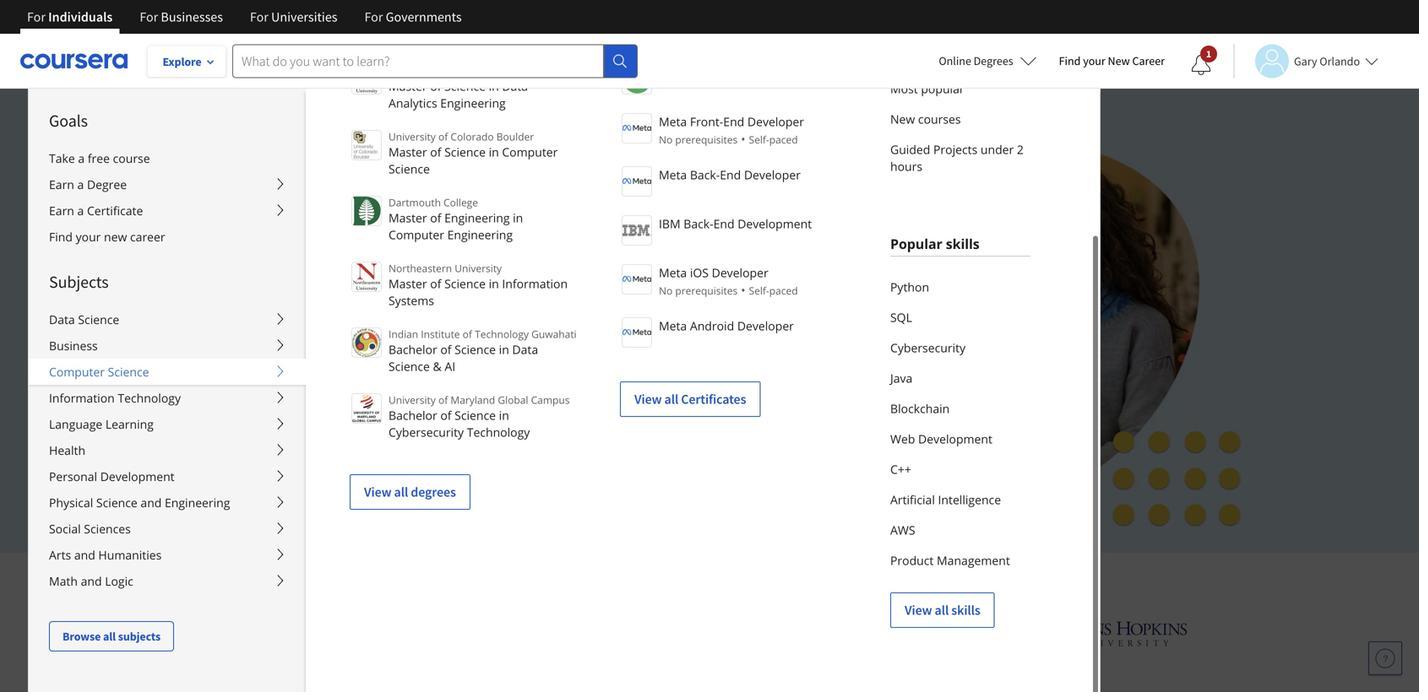 Task type: describe. For each thing, give the bounding box(es) containing it.
data inside master of science in data analytics engineering
[[502, 78, 528, 94]]

• inside meta ios developer no prerequisites • self-paced
[[741, 282, 745, 298]]

day inside button
[[290, 417, 312, 434]]

7-
[[279, 417, 290, 434]]

logic
[[105, 574, 133, 590]]

list containing most popular
[[890, 13, 1031, 182]]

all for degrees
[[394, 484, 408, 501]]

java
[[890, 370, 913, 386]]

coursera image
[[20, 48, 128, 75]]

northeastern
[[389, 261, 452, 275]]

free
[[88, 150, 110, 166]]

in inside master of science in data analytics engineering
[[489, 78, 499, 94]]

university inside northeastern university master of science in information systems
[[455, 261, 502, 275]]

included
[[641, 267, 716, 292]]

and up social sciences dropdown button
[[141, 495, 162, 511]]

coursera
[[917, 566, 1003, 594]]

physical
[[49, 495, 93, 511]]

partnername logo image for ibm back-end development
[[622, 215, 652, 246]]

day inside button
[[344, 457, 365, 473]]

projects,
[[220, 267, 294, 292]]

developer right the android
[[737, 318, 794, 334]]

prerequisites inside meta ios developer no prerequisites • self-paced
[[675, 284, 738, 298]]

of left colorado
[[438, 130, 448, 144]]

a for free
[[78, 150, 85, 166]]

course
[[113, 150, 150, 166]]

android
[[690, 318, 734, 334]]

developer inside meta front-end developer no prerequisites • self-paced
[[747, 114, 804, 130]]

maryland
[[451, 393, 495, 407]]

ibm back-end development
[[659, 216, 812, 232]]

university of colorado boulder logo image
[[351, 130, 382, 160]]

colorado
[[451, 130, 494, 144]]

group containing goals
[[28, 0, 1419, 693]]

personal development
[[49, 469, 175, 485]]

business button
[[29, 333, 306, 359]]

johns hopkins university image
[[1027, 618, 1188, 650]]

cybersecurity inside "link"
[[890, 340, 966, 356]]

in inside indian institute of technology guwahati bachelor of science in data science & ai
[[499, 342, 509, 358]]

global
[[498, 393, 528, 407]]

your for new
[[76, 229, 101, 245]]

data inside popup button
[[49, 312, 75, 328]]

master inside master of science in data analytics engineering
[[389, 78, 427, 94]]

prerequisites inside meta front-end developer no prerequisites • self-paced
[[675, 133, 738, 147]]

ibm back-end development link
[[620, 214, 850, 246]]

earn a degree
[[49, 177, 127, 193]]

end for meta back-end developer
[[720, 167, 741, 183]]

of down institute
[[440, 342, 452, 358]]

view all certificates list
[[620, 63, 850, 417]]

under
[[981, 141, 1014, 158]]

c++
[[890, 462, 911, 478]]

engineering inside popup button
[[165, 495, 230, 511]]

subjects
[[118, 629, 161, 645]]

and left companies
[[721, 566, 757, 594]]

development for personal development
[[100, 469, 175, 485]]

What do you want to learn? text field
[[232, 44, 604, 78]]

health button
[[29, 438, 306, 464]]

arts
[[49, 547, 71, 563]]

social sciences
[[49, 521, 131, 537]]

online degrees
[[939, 53, 1013, 68]]

leading
[[534, 566, 603, 594]]

&
[[433, 359, 442, 375]]

and right arts at the bottom
[[74, 547, 95, 563]]

find your new career link
[[29, 224, 306, 250]]

career
[[130, 229, 165, 245]]

subscription
[[264, 297, 371, 322]]

view for view all degrees
[[364, 484, 391, 501]]

python link
[[890, 272, 1031, 302]]

no inside meta front-end developer no prerequisites • self-paced
[[659, 133, 673, 147]]

development inside the 'view all certificates' list
[[738, 216, 812, 232]]

back- for meta
[[690, 167, 720, 183]]

cybersecurity link
[[890, 333, 1031, 363]]

ios
[[690, 265, 709, 281]]

developer down meta front-end developer no prerequisites • self-paced
[[744, 167, 801, 183]]

earn a certificate
[[49, 203, 143, 219]]

information inside northeastern university master of science in information systems
[[502, 276, 568, 292]]

and inside unlimited access to 7,000+ world-class courses, hands-on projects, and job-ready certificate programs—all included in your subscription
[[299, 267, 332, 292]]

/year with 14-day money-back guarantee
[[262, 457, 504, 473]]

earn for earn a certificate
[[49, 203, 74, 219]]

indian institute of technology guwahati logo image
[[351, 328, 382, 358]]

online
[[939, 53, 971, 68]]

blockchain link
[[890, 394, 1031, 424]]

engineering inside master of science in data analytics engineering
[[440, 95, 506, 111]]

hands-
[[634, 237, 693, 262]]

indian institute of technology guwahati bachelor of science in data science & ai
[[389, 327, 577, 375]]

for for individuals
[[27, 8, 46, 25]]

universities
[[271, 8, 337, 25]]

blockchain
[[890, 401, 950, 417]]

guided projects under 2 hours link
[[890, 134, 1031, 182]]

guided projects under 2 hours
[[890, 141, 1024, 174]]

hec paris image
[[914, 617, 973, 651]]

/year with 14-day money-back guarantee button
[[220, 456, 504, 474]]

developer inside meta ios developer no prerequisites • self-paced
[[712, 265, 768, 281]]

skills inside the view all skills link
[[951, 602, 980, 619]]

job-
[[337, 267, 370, 292]]

science down colorado
[[444, 144, 486, 160]]

courses
[[918, 111, 961, 127]]

4 partnername logo image from the top
[[622, 264, 652, 295]]

social
[[49, 521, 81, 537]]

sql link
[[890, 302, 1031, 333]]

meta back-end developer link
[[620, 165, 850, 197]]

1 horizontal spatial new
[[1108, 53, 1130, 68]]

coursera plus image
[[220, 159, 477, 184]]

view all degrees link
[[350, 475, 470, 510]]

partnername logo image for meta back-end developer
[[622, 166, 652, 197]]

degrees
[[411, 484, 456, 501]]

governments
[[386, 8, 462, 25]]

university for master
[[389, 130, 436, 144]]

of inside master of science in data analytics engineering
[[430, 78, 441, 94]]

find for find your new career
[[1059, 53, 1081, 68]]

self- inside meta ios developer no prerequisites • self-paced
[[749, 284, 769, 298]]

social sciences button
[[29, 516, 306, 542]]

hours
[[890, 158, 922, 174]]

web
[[890, 431, 915, 447]]

popular skills menu item
[[305, 0, 1419, 693]]

free
[[314, 417, 340, 434]]

physical science and engineering button
[[29, 490, 306, 516]]

world-
[[455, 237, 511, 262]]

product management link
[[890, 546, 1031, 576]]

language learning button
[[29, 411, 306, 438]]

for for governments
[[364, 8, 383, 25]]

web development link
[[890, 424, 1031, 454]]

explore
[[163, 54, 201, 69]]

computer inside dartmouth college master of engineering in computer engineering
[[389, 227, 444, 243]]

personal development button
[[29, 464, 306, 490]]

guwahati
[[531, 327, 577, 341]]

meta for meta ios developer no prerequisites • self-paced
[[659, 265, 687, 281]]

for for universities
[[250, 8, 268, 25]]

popular
[[921, 81, 964, 97]]

meta front-end developer no prerequisites • self-paced
[[659, 114, 804, 147]]

science inside northeastern university master of science in information systems
[[444, 276, 486, 292]]

information inside popup button
[[49, 390, 115, 406]]

universities
[[608, 566, 716, 594]]

meta for meta android developer
[[659, 318, 687, 334]]

in inside northeastern university master of science in information systems
[[489, 276, 499, 292]]

back
[[412, 457, 440, 473]]

master inside northeastern university master of science in information systems
[[389, 276, 427, 292]]

in inside "university of maryland global campus bachelor of science in cybersecurity technology"
[[499, 408, 509, 424]]

banner navigation
[[14, 0, 475, 34]]

artificial
[[890, 492, 935, 508]]

for universities
[[250, 8, 337, 25]]

explore menu element
[[29, 89, 306, 652]]

1 button
[[1178, 45, 1225, 85]]

view all skills
[[905, 602, 980, 619]]

explore button
[[148, 46, 226, 77]]

popular
[[890, 235, 942, 253]]



Task type: vqa. For each thing, say whether or not it's contained in the screenshot.


Task type: locate. For each thing, give the bounding box(es) containing it.
2 vertical spatial end
[[713, 216, 735, 232]]

university of illinois at urbana-champaign image
[[231, 620, 364, 647]]

new inside list
[[890, 111, 915, 127]]

master of science in data analytics engineering
[[389, 78, 528, 111]]

no up meta back-end developer
[[659, 133, 673, 147]]

cancel
[[291, 379, 329, 395]]

a for degree
[[77, 177, 84, 193]]

4 master from the top
[[389, 276, 427, 292]]

1 horizontal spatial cybersecurity
[[890, 340, 966, 356]]

1
[[1206, 47, 1211, 60]]

developer right ios
[[712, 265, 768, 281]]

1 vertical spatial view
[[364, 484, 391, 501]]

in up class
[[513, 210, 523, 226]]

2 bachelor from the top
[[389, 408, 437, 424]]

all for certificates
[[664, 391, 678, 408]]

0 vertical spatial bachelor
[[389, 342, 437, 358]]

science up dartmouth
[[389, 161, 430, 177]]

science up ai
[[455, 342, 496, 358]]

partnername logo image left front-
[[622, 113, 652, 144]]

in right ios
[[721, 267, 737, 292]]

developer
[[747, 114, 804, 130], [744, 167, 801, 183], [712, 265, 768, 281], [737, 318, 794, 334]]

0 horizontal spatial cybersecurity
[[389, 424, 464, 441]]

earn inside popup button
[[49, 203, 74, 219]]

3 meta from the top
[[659, 265, 687, 281]]

back- inside ibm back-end development link
[[684, 216, 713, 232]]

2 no from the top
[[659, 284, 673, 298]]

cybersecurity up back
[[389, 424, 464, 441]]

back- inside meta back-end developer link
[[690, 167, 720, 183]]

0 vertical spatial self-
[[749, 133, 769, 147]]

in inside unlimited access to 7,000+ world-class courses, hands-on projects, and job-ready certificate programs—all included in your subscription
[[721, 267, 737, 292]]

0 vertical spatial no
[[659, 133, 673, 147]]

in
[[489, 78, 499, 94], [489, 144, 499, 160], [513, 210, 523, 226], [721, 267, 737, 292], [489, 276, 499, 292], [499, 342, 509, 358], [499, 408, 509, 424]]

$59 /month, cancel anytime
[[220, 379, 381, 395]]

back- down meta front-end developer no prerequisites • self-paced
[[690, 167, 720, 183]]

/year
[[262, 457, 294, 473]]

1 vertical spatial no
[[659, 284, 673, 298]]

1 vertical spatial skills
[[951, 602, 980, 619]]

1 vertical spatial technology
[[118, 390, 181, 406]]

technology inside popup button
[[118, 390, 181, 406]]

view all degrees
[[364, 484, 456, 501]]

• up meta back-end developer
[[741, 131, 745, 147]]

1 vertical spatial bachelor
[[389, 408, 437, 424]]

northeastern university  logo image
[[351, 262, 382, 292]]

for left individuals
[[27, 8, 46, 25]]

take
[[49, 150, 75, 166]]

2 vertical spatial your
[[220, 297, 259, 322]]

your inside unlimited access to 7,000+ world-class courses, hands-on projects, and job-ready certificate programs—all included in your subscription
[[220, 297, 259, 322]]

group
[[28, 0, 1419, 693]]

self- up meta android developer link
[[749, 284, 769, 298]]

meta android developer
[[659, 318, 794, 334]]

day left money-
[[344, 457, 365, 473]]

all left the 'certificates'
[[664, 391, 678, 408]]

1 vertical spatial earn
[[49, 203, 74, 219]]

a left degree
[[77, 177, 84, 193]]

2 • from the top
[[741, 282, 745, 298]]

and up subscription
[[299, 267, 332, 292]]

2 vertical spatial development
[[100, 469, 175, 485]]

in down world-
[[489, 276, 499, 292]]

new down most
[[890, 111, 915, 127]]

all inside "list"
[[394, 484, 408, 501]]

technology
[[475, 327, 529, 341], [118, 390, 181, 406], [467, 424, 530, 441]]

0 vertical spatial earn
[[49, 177, 74, 193]]

1 bachelor from the top
[[389, 342, 437, 358]]

access
[[309, 237, 365, 262]]

view all skills link
[[890, 593, 995, 628]]

information up language
[[49, 390, 115, 406]]

unlimited
[[220, 237, 304, 262]]

2 prerequisites from the top
[[675, 284, 738, 298]]

science up the information technology
[[108, 364, 149, 380]]

bachelor for bachelor of science in cybersecurity technology
[[389, 408, 437, 424]]

list
[[890, 13, 1031, 182]]

information down class
[[502, 276, 568, 292]]

2 meta from the top
[[659, 167, 687, 183]]

data up business at left
[[49, 312, 75, 328]]

2 master from the top
[[389, 144, 427, 160]]

0 vertical spatial information
[[502, 276, 568, 292]]

your for new
[[1083, 53, 1105, 68]]

0 vertical spatial find
[[1059, 53, 1081, 68]]

anytime
[[332, 379, 381, 395]]

1 vertical spatial development
[[918, 431, 992, 447]]

1 earn from the top
[[49, 177, 74, 193]]

projects
[[933, 141, 978, 158]]

meta up ibm
[[659, 167, 687, 183]]

technology inside indian institute of technology guwahati bachelor of science in data science & ai
[[475, 327, 529, 341]]

end for meta front-end developer no prerequisites • self-paced
[[723, 114, 744, 130]]

partnername logo image
[[622, 113, 652, 144], [622, 166, 652, 197], [622, 215, 652, 246], [622, 264, 652, 295], [622, 318, 652, 348]]

all for subjects
[[103, 629, 116, 645]]

1 horizontal spatial computer
[[389, 227, 444, 243]]

science up colorado
[[444, 78, 486, 94]]

university
[[389, 130, 436, 144], [455, 261, 502, 275], [389, 393, 436, 407]]

3 partnername logo image from the top
[[622, 215, 652, 246]]

unlimited access to 7,000+ world-class courses, hands-on projects, and job-ready certificate programs—all included in your subscription
[[220, 237, 737, 322]]

paced
[[769, 133, 798, 147], [769, 284, 798, 298]]

science inside "university of maryland global campus bachelor of science in cybersecurity technology"
[[455, 408, 496, 424]]

1 vertical spatial end
[[720, 167, 741, 183]]

development inside 'view all skills' list
[[918, 431, 992, 447]]

gary orlando
[[1294, 54, 1360, 69]]

guarantee
[[443, 457, 504, 473]]

university of maryland global campus bachelor of science in cybersecurity technology
[[389, 393, 570, 441]]

data inside indian institute of technology guwahati bachelor of science in data science & ai
[[512, 342, 538, 358]]

master right university of colorado boulder logo
[[389, 144, 427, 160]]

bachelor inside indian institute of technology guwahati bachelor of science in data science & ai
[[389, 342, 437, 358]]

partnername logo image left ibm
[[622, 215, 652, 246]]

dartmouth college logo image
[[351, 196, 382, 226]]

1 vertical spatial with
[[871, 566, 911, 594]]

1 vertical spatial a
[[77, 177, 84, 193]]

paced up meta back-end developer link
[[769, 133, 798, 147]]

in up boulder
[[489, 78, 499, 94]]

0 vertical spatial prerequisites
[[675, 133, 738, 147]]

online degrees button
[[925, 42, 1050, 79]]

meta inside meta android developer link
[[659, 318, 687, 334]]

0 horizontal spatial information
[[49, 390, 115, 406]]

meta for meta back-end developer
[[659, 167, 687, 183]]

find right degrees
[[1059, 53, 1081, 68]]

0 vertical spatial a
[[78, 150, 85, 166]]

computer down dartmouth
[[389, 227, 444, 243]]

with inside button
[[297, 457, 323, 473]]

your
[[1083, 53, 1105, 68], [76, 229, 101, 245], [220, 297, 259, 322]]

partnername logo image inside meta back-end developer link
[[622, 166, 652, 197]]

0 horizontal spatial view
[[364, 484, 391, 501]]

technology inside "university of maryland global campus bachelor of science in cybersecurity technology"
[[467, 424, 530, 441]]

2 horizontal spatial view
[[905, 602, 932, 619]]

1 vertical spatial cybersecurity
[[389, 424, 464, 441]]

university for campus
[[389, 393, 436, 407]]

all inside button
[[103, 629, 116, 645]]

view all degrees list
[[350, 63, 579, 510]]

view all skills list
[[890, 272, 1031, 628]]

meta for meta front-end developer no prerequisites • self-paced
[[659, 114, 687, 130]]

meta
[[659, 114, 687, 130], [659, 167, 687, 183], [659, 265, 687, 281], [659, 318, 687, 334]]

computer down business at left
[[49, 364, 105, 380]]

partnername logo image up the hands-
[[622, 166, 652, 197]]

and left logic
[[81, 574, 102, 590]]

python
[[890, 279, 929, 295]]

development for web development
[[918, 431, 992, 447]]

master up analytics
[[389, 78, 427, 94]]

and
[[299, 267, 332, 292], [141, 495, 162, 511], [74, 547, 95, 563], [721, 566, 757, 594], [81, 574, 102, 590]]

1 meta from the top
[[659, 114, 687, 130]]

help center image
[[1375, 649, 1395, 669]]

intelligence
[[938, 492, 1001, 508]]

cybersecurity inside "university of maryland global campus bachelor of science in cybersecurity technology"
[[389, 424, 464, 441]]

4 meta from the top
[[659, 318, 687, 334]]

0 horizontal spatial your
[[76, 229, 101, 245]]

goals
[[49, 110, 88, 131]]

business
[[49, 338, 98, 354]]

2 paced from the top
[[769, 284, 798, 298]]

3 master from the top
[[389, 210, 427, 226]]

of up analytics
[[430, 78, 441, 94]]

new left career at the right top of the page
[[1108, 53, 1130, 68]]

guided
[[890, 141, 930, 158]]

indian
[[389, 327, 418, 341]]

0 vertical spatial development
[[738, 216, 812, 232]]

2 vertical spatial view
[[905, 602, 932, 619]]

view inside list
[[634, 391, 662, 408]]

view down product
[[905, 602, 932, 619]]

developer right front-
[[747, 114, 804, 130]]

browse
[[63, 629, 101, 645]]

find inside "explore menu" element
[[49, 229, 73, 245]]

to
[[370, 237, 388, 262]]

1 prerequisites from the top
[[675, 133, 738, 147]]

2 horizontal spatial computer
[[502, 144, 558, 160]]

of inside dartmouth college master of engineering in computer engineering
[[430, 210, 441, 226]]

2 horizontal spatial your
[[1083, 53, 1105, 68]]

meta inside meta ios developer no prerequisites • self-paced
[[659, 265, 687, 281]]

skills down "coursera" on the bottom right of page
[[951, 602, 980, 619]]

paced inside meta front-end developer no prerequisites • self-paced
[[769, 133, 798, 147]]

1 horizontal spatial find
[[1059, 53, 1081, 68]]

all for skills
[[935, 602, 949, 619]]

0 vertical spatial •
[[741, 131, 745, 147]]

1 horizontal spatial information
[[502, 276, 568, 292]]

cybersecurity up the java
[[890, 340, 966, 356]]

0 vertical spatial data
[[502, 78, 528, 94]]

product
[[890, 553, 934, 569]]

4 for from the left
[[364, 8, 383, 25]]

development inside dropdown button
[[100, 469, 175, 485]]

prerequisites
[[675, 133, 738, 147], [675, 284, 738, 298]]

individuals
[[48, 8, 113, 25]]

your left career at the right top of the page
[[1083, 53, 1105, 68]]

in inside dartmouth college master of engineering in computer engineering
[[513, 210, 523, 226]]

development down meta back-end developer link
[[738, 216, 812, 232]]

1 horizontal spatial development
[[738, 216, 812, 232]]

in down boulder
[[489, 144, 499, 160]]

meta left the android
[[659, 318, 687, 334]]

of down analytics
[[430, 144, 441, 160]]

in inside university of colorado boulder master of science in computer science
[[489, 144, 499, 160]]

all down money-
[[394, 484, 408, 501]]

show notifications image
[[1191, 55, 1211, 75]]

for businesses
[[140, 8, 223, 25]]

0 vertical spatial end
[[723, 114, 744, 130]]

1 vertical spatial computer
[[389, 227, 444, 243]]

view left the 'certificates'
[[634, 391, 662, 408]]

computer down boulder
[[502, 144, 558, 160]]

university of maryland global campus logo image
[[351, 394, 382, 424]]

subjects
[[49, 272, 109, 293]]

0 vertical spatial back-
[[690, 167, 720, 183]]

for left 'universities'
[[250, 8, 268, 25]]

0 vertical spatial skills
[[946, 235, 980, 253]]

1 vertical spatial prerequisites
[[675, 284, 738, 298]]

university inside university of colorado boulder master of science in computer science
[[389, 130, 436, 144]]

1 vertical spatial your
[[76, 229, 101, 245]]

find your new career
[[49, 229, 165, 245]]

1 horizontal spatial your
[[220, 297, 259, 322]]

2 self- from the top
[[749, 284, 769, 298]]

orlando
[[1320, 54, 1360, 69]]

career
[[1132, 53, 1165, 68]]

prerequisites down front-
[[675, 133, 738, 147]]

2 vertical spatial computer
[[49, 364, 105, 380]]

computer inside "dropdown button"
[[49, 364, 105, 380]]

1 master from the top
[[389, 78, 427, 94]]

of down northeastern
[[430, 276, 441, 292]]

campus
[[531, 393, 570, 407]]

back- for ibm
[[684, 216, 713, 232]]

partnername logo image inside ibm back-end development link
[[622, 215, 652, 246]]

data science button
[[29, 307, 306, 333]]

earn inside dropdown button
[[49, 177, 74, 193]]

view for view all certificates
[[634, 391, 662, 408]]

1 horizontal spatial day
[[344, 457, 365, 473]]

browse all subjects button
[[49, 622, 174, 652]]

0 horizontal spatial new
[[890, 111, 915, 127]]

computer inside university of colorado boulder master of science in computer science
[[502, 144, 558, 160]]

2 vertical spatial technology
[[467, 424, 530, 441]]

partnername logo image inside meta android developer link
[[622, 318, 652, 348]]

earn down take
[[49, 177, 74, 193]]

master inside dartmouth college master of engineering in computer engineering
[[389, 210, 427, 226]]

partnername logo image down the hands-
[[622, 264, 652, 295]]

2 vertical spatial data
[[512, 342, 538, 358]]

1 self- from the top
[[749, 133, 769, 147]]

view inside list
[[905, 602, 932, 619]]

take a free course
[[49, 150, 150, 166]]

end for ibm back-end development
[[713, 216, 735, 232]]

meta inside meta back-end developer link
[[659, 167, 687, 183]]

0 horizontal spatial find
[[49, 229, 73, 245]]

with left 14-
[[297, 457, 323, 473]]

2 earn from the top
[[49, 203, 74, 219]]

a inside popup button
[[77, 203, 84, 219]]

of inside northeastern university master of science in information systems
[[430, 276, 441, 292]]

businesses
[[161, 8, 223, 25]]

technology down computer science "dropdown button"
[[118, 390, 181, 406]]

personal
[[49, 469, 97, 485]]

earn down earn a degree
[[49, 203, 74, 219]]

view down /year with 14-day money-back guarantee
[[364, 484, 391, 501]]

None search field
[[232, 44, 638, 78]]

1 vertical spatial data
[[49, 312, 75, 328]]

university of colorado boulder master of science in computer science
[[389, 130, 558, 177]]

computer
[[502, 144, 558, 160], [389, 227, 444, 243], [49, 364, 105, 380]]

0 horizontal spatial development
[[100, 469, 175, 485]]

2 for from the left
[[140, 8, 158, 25]]

for for businesses
[[140, 8, 158, 25]]

0 vertical spatial view
[[634, 391, 662, 408]]

0 horizontal spatial computer
[[49, 364, 105, 380]]

technology down global
[[467, 424, 530, 441]]

0 vertical spatial with
[[297, 457, 323, 473]]

master inside university of colorado boulder master of science in computer science
[[389, 144, 427, 160]]

your left new
[[76, 229, 101, 245]]

2 horizontal spatial development
[[918, 431, 992, 447]]

1 partnername logo image from the top
[[622, 113, 652, 144]]

data down guwahati
[[512, 342, 538, 358]]

aws link
[[890, 515, 1031, 546]]

science down personal development
[[96, 495, 138, 511]]

arts and humanities button
[[29, 542, 306, 568]]

/month,
[[240, 379, 288, 395]]

boulder
[[496, 130, 534, 144]]

northeastern university master of science in information systems
[[389, 261, 568, 309]]

1 vertical spatial find
[[49, 229, 73, 245]]

master down dartmouth
[[389, 210, 427, 226]]

new courses link
[[890, 104, 1031, 134]]

view all certificates
[[634, 391, 746, 408]]

1 vertical spatial •
[[741, 282, 745, 298]]

bachelor inside "university of maryland global campus bachelor of science in cybersecurity technology"
[[389, 408, 437, 424]]

aws
[[890, 522, 915, 538]]

science inside master of science in data analytics engineering
[[444, 78, 486, 94]]

earn for earn a degree
[[49, 177, 74, 193]]

• up meta android developer at the top
[[741, 282, 745, 298]]

find down earn a certificate
[[49, 229, 73, 245]]

1 vertical spatial back-
[[684, 216, 713, 232]]

science down world-
[[444, 276, 486, 292]]

of down maryland on the left bottom of the page
[[440, 408, 452, 424]]

no down the hands-
[[659, 284, 673, 298]]

development up physical science and engineering at the bottom left of page
[[100, 469, 175, 485]]

back-
[[690, 167, 720, 183], [684, 216, 713, 232]]

0 vertical spatial day
[[290, 417, 312, 434]]

science inside "dropdown button"
[[108, 364, 149, 380]]

3 for from the left
[[250, 8, 268, 25]]

view for view all skills
[[905, 602, 932, 619]]

certificate
[[87, 203, 143, 219]]

your inside "explore menu" element
[[76, 229, 101, 245]]

end down meta front-end developer no prerequisites • self-paced
[[720, 167, 741, 183]]

of left maryland on the left bottom of the page
[[438, 393, 448, 407]]

0 vertical spatial your
[[1083, 53, 1105, 68]]

day left the free
[[290, 417, 312, 434]]

0 vertical spatial paced
[[769, 133, 798, 147]]

end inside meta front-end developer no prerequisites • self-paced
[[723, 114, 744, 130]]

0 vertical spatial computer
[[502, 144, 558, 160]]

all down "coursera" on the bottom right of page
[[935, 602, 949, 619]]

a inside dropdown button
[[77, 177, 84, 193]]

view inside "list"
[[364, 484, 391, 501]]

1 vertical spatial new
[[890, 111, 915, 127]]

computer science
[[49, 364, 149, 380]]

1 vertical spatial paced
[[769, 284, 798, 298]]

all inside list
[[935, 602, 949, 619]]

university inside "university of maryland global campus bachelor of science in cybersecurity technology"
[[389, 393, 436, 407]]

for left businesses at top
[[140, 8, 158, 25]]

0 vertical spatial new
[[1108, 53, 1130, 68]]

meta android developer link
[[620, 316, 850, 348]]

front-
[[690, 114, 723, 130]]

your down projects,
[[220, 297, 259, 322]]

science up business at left
[[78, 312, 119, 328]]

science down maryland on the left bottom of the page
[[455, 408, 496, 424]]

engineering
[[440, 95, 506, 111], [444, 210, 510, 226], [447, 227, 513, 243], [165, 495, 230, 511]]

trial
[[343, 417, 369, 434]]

0 vertical spatial university
[[389, 130, 436, 144]]

1 vertical spatial day
[[344, 457, 365, 473]]

bachelor down indian
[[389, 342, 437, 358]]

find your new career link
[[1050, 51, 1173, 72]]

in down global
[[499, 408, 509, 424]]

dartmouth
[[389, 196, 441, 209]]

1 no from the top
[[659, 133, 673, 147]]

self- inside meta front-end developer no prerequisites • self-paced
[[749, 133, 769, 147]]

1 horizontal spatial with
[[871, 566, 911, 594]]

plus
[[1008, 566, 1048, 594]]

1 paced from the top
[[769, 133, 798, 147]]

a down earn a degree
[[77, 203, 84, 219]]

data up boulder
[[502, 78, 528, 94]]

a for certificate
[[77, 203, 84, 219]]

1 for from the left
[[27, 8, 46, 25]]

earn
[[49, 177, 74, 193], [49, 203, 74, 219]]

start
[[247, 417, 276, 434]]

0 horizontal spatial with
[[297, 457, 323, 473]]

0 vertical spatial technology
[[475, 327, 529, 341]]

• inside meta front-end developer no prerequisites • self-paced
[[741, 131, 745, 147]]

meta left front-
[[659, 114, 687, 130]]

no inside meta ios developer no prerequisites • self-paced
[[659, 284, 673, 298]]

1 • from the top
[[741, 131, 745, 147]]

science left the & in the left bottom of the page
[[389, 359, 430, 375]]

1 vertical spatial information
[[49, 390, 115, 406]]

with down aws
[[871, 566, 911, 594]]

end
[[723, 114, 744, 130], [720, 167, 741, 183], [713, 216, 735, 232]]

artificial intelligence
[[890, 492, 1001, 508]]

back- up the on
[[684, 216, 713, 232]]

paced inside meta ios developer no prerequisites • self-paced
[[769, 284, 798, 298]]

partnername logo image down the included
[[622, 318, 652, 348]]

find for find your new career
[[49, 229, 73, 245]]

2 partnername logo image from the top
[[622, 166, 652, 197]]

1 horizontal spatial view
[[634, 391, 662, 408]]

bachelor for bachelor of science in data science & ai
[[389, 342, 437, 358]]

2 vertical spatial university
[[389, 393, 436, 407]]

2 vertical spatial a
[[77, 203, 84, 219]]

degree
[[87, 177, 127, 193]]

meta inside meta front-end developer no prerequisites • self-paced
[[659, 114, 687, 130]]

meta down the hands-
[[659, 265, 687, 281]]

1 vertical spatial self-
[[749, 284, 769, 298]]

1 vertical spatial university
[[455, 261, 502, 275]]

all inside list
[[664, 391, 678, 408]]

self- up meta back-end developer
[[749, 133, 769, 147]]

start 7-day free trial button
[[220, 406, 396, 446]]

0 vertical spatial cybersecurity
[[890, 340, 966, 356]]

prerequisites down ios
[[675, 284, 738, 298]]

end up meta back-end developer
[[723, 114, 744, 130]]

0 horizontal spatial day
[[290, 417, 312, 434]]

5 partnername logo image from the top
[[622, 318, 652, 348]]

of down dartmouth
[[430, 210, 441, 226]]

of right institute
[[463, 327, 472, 341]]

end up the on
[[713, 216, 735, 232]]

ready
[[370, 267, 419, 292]]

paced up meta android developer link
[[769, 284, 798, 298]]

partnername logo image for meta android developer
[[622, 318, 652, 348]]



